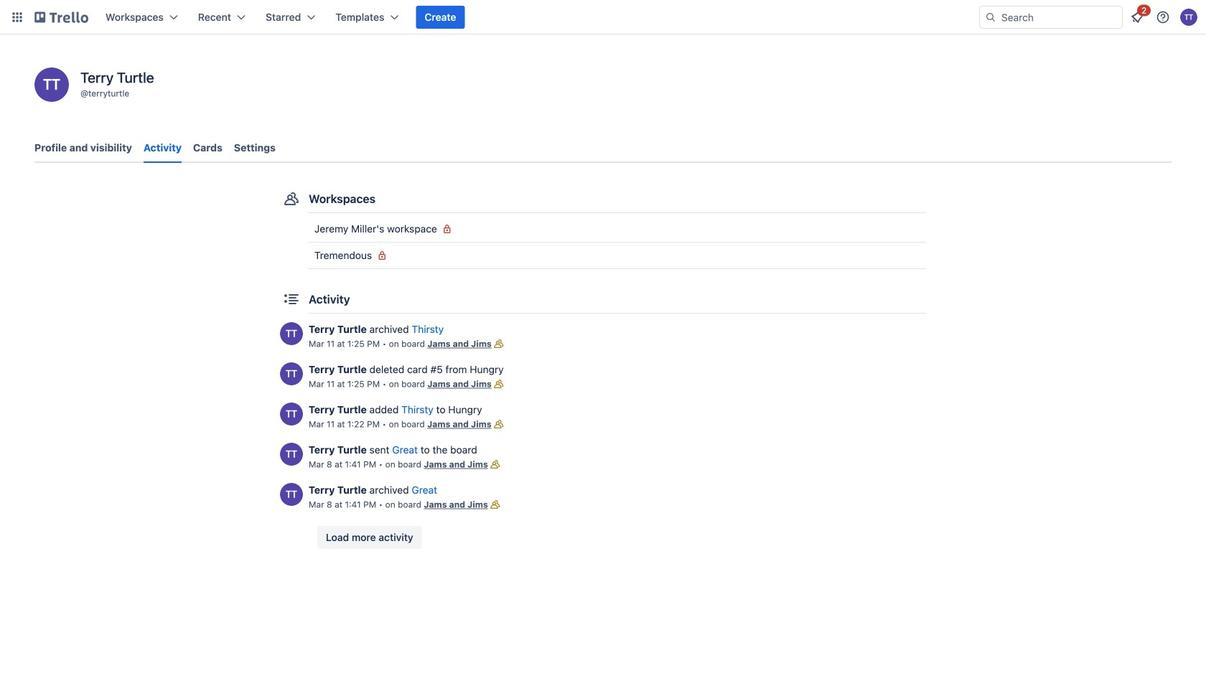 Task type: describe. For each thing, give the bounding box(es) containing it.
1 vertical spatial all members of the workspace can see and edit this board. image
[[492, 377, 506, 391]]

0 vertical spatial all members of the workspace can see and edit this board. image
[[491, 417, 506, 431]]

search image
[[985, 11, 996, 23]]

terry turtle (terryturtle) image
[[280, 363, 303, 385]]

open information menu image
[[1156, 10, 1170, 24]]

Search field
[[996, 7, 1122, 27]]

1 vertical spatial all members of the workspace can see and edit this board. image
[[488, 457, 502, 472]]

primary element
[[0, 0, 1206, 34]]

sm image
[[440, 222, 454, 236]]

2 vertical spatial all members of the workspace can see and edit this board. image
[[488, 497, 502, 512]]

sm image
[[375, 248, 389, 263]]



Task type: vqa. For each thing, say whether or not it's contained in the screenshot.
Syarfandi Achmad IMAGE
no



Task type: locate. For each thing, give the bounding box(es) containing it.
back to home image
[[34, 6, 88, 29]]

terry turtle (terryturtle) image
[[1180, 9, 1197, 26], [34, 67, 69, 102], [280, 322, 303, 345], [280, 403, 303, 426], [280, 443, 303, 466], [280, 483, 303, 506]]

all members of the workspace can see and edit this board. image
[[492, 337, 506, 351], [492, 377, 506, 391], [488, 497, 502, 512]]

0 vertical spatial all members of the workspace can see and edit this board. image
[[492, 337, 506, 351]]

all members of the workspace can see and edit this board. image
[[491, 417, 506, 431], [488, 457, 502, 472]]

2 notifications image
[[1128, 9, 1146, 26]]



